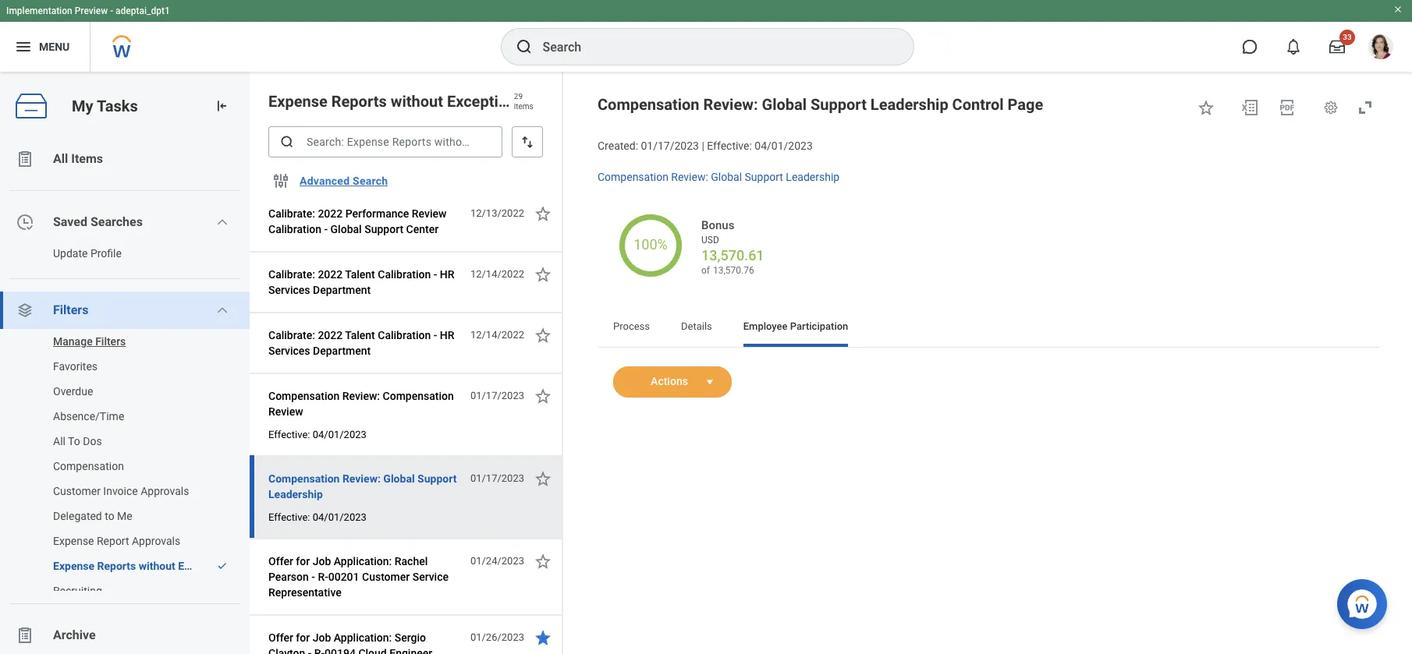 Task type: locate. For each thing, give the bounding box(es) containing it.
expense reports without exceptions up search: expense reports without exceptions text field
[[268, 92, 524, 111]]

effective: 04/01/2023 for compensation review: global support leadership
[[268, 512, 367, 524]]

0 vertical spatial without
[[391, 92, 443, 111]]

absence/time button
[[0, 404, 234, 429]]

0 vertical spatial 01/17/2023
[[641, 140, 699, 152]]

1 vertical spatial calibrate: 2022 talent calibration - hr services department
[[268, 329, 455, 357]]

cloud
[[358, 648, 387, 655]]

saved searches
[[53, 215, 143, 229]]

reports inside item list element
[[331, 92, 387, 111]]

expense inside the expense report approvals button
[[53, 535, 94, 548]]

review inside calibrate: 2022 performance review calibration - global support center
[[412, 208, 447, 220]]

calibrate: inside calibrate: 2022 performance review calibration - global support center
[[268, 208, 315, 220]]

1 calibrate: from the top
[[268, 208, 315, 220]]

all for all to dos
[[53, 435, 66, 448]]

effective:
[[707, 140, 752, 152], [268, 429, 310, 441], [268, 512, 310, 524]]

without
[[391, 92, 443, 111], [139, 560, 175, 573]]

compensation review: global support leadership control page
[[598, 95, 1044, 114]]

1 application: from the top
[[334, 556, 392, 568]]

0 vertical spatial calibration
[[268, 223, 322, 236]]

1 vertical spatial calibrate: 2022 talent calibration - hr services department button
[[268, 326, 462, 361]]

leadership inside compensation review: global support leadership link
[[786, 171, 840, 183]]

1 star image from the top
[[534, 326, 553, 345]]

filters up favorites button
[[95, 336, 126, 348]]

clipboard image inside all items button
[[16, 150, 34, 169]]

1 12/14/2022 from the top
[[470, 268, 524, 280]]

calibrate: 2022 talent calibration - hr services department button down calibrate: 2022 performance review calibration - global support center button
[[268, 265, 462, 300]]

1 vertical spatial without
[[139, 560, 175, 573]]

1 vertical spatial reports
[[97, 560, 136, 573]]

2022 down calibrate: 2022 performance review calibration - global support center
[[318, 268, 343, 281]]

‎- inside offer for job application: sergio clayton ‎- r-00194 cloud engineer
[[308, 648, 312, 655]]

2 calibrate: 2022 talent calibration - hr services department from the top
[[268, 329, 455, 357]]

2 vertical spatial expense
[[53, 560, 94, 573]]

gear image
[[1324, 100, 1339, 115]]

talent for first calibrate: 2022 talent calibration - hr services department button from the top of the item list element
[[345, 268, 375, 281]]

application: up the 00201
[[334, 556, 392, 568]]

0 vertical spatial 12/14/2022
[[470, 268, 524, 280]]

2 vertical spatial effective:
[[268, 512, 310, 524]]

3 calibrate: from the top
[[268, 329, 315, 342]]

0 vertical spatial search image
[[515, 37, 533, 56]]

expense up recruiting
[[53, 560, 94, 573]]

1 department from the top
[[313, 284, 371, 297]]

1 vertical spatial 04/01/2023
[[313, 429, 367, 441]]

without up search: expense reports without exceptions text field
[[391, 92, 443, 111]]

1 vertical spatial offer
[[268, 632, 293, 645]]

2 services from the top
[[268, 345, 310, 357]]

1 vertical spatial for
[[296, 632, 310, 645]]

clipboard image left 'all items'
[[16, 150, 34, 169]]

department for 2nd calibrate: 2022 talent calibration - hr services department button from the top of the item list element
[[313, 345, 371, 357]]

all left items
[[53, 151, 68, 166]]

filters up manage
[[53, 303, 88, 318]]

to
[[68, 435, 80, 448]]

expense down delegated
[[53, 535, 94, 548]]

review for compensation review: compensation review
[[268, 406, 303, 418]]

1 horizontal spatial reports
[[331, 92, 387, 111]]

participation
[[790, 320, 849, 332]]

0 vertical spatial ‎-
[[312, 571, 315, 584]]

0 vertical spatial review
[[412, 208, 447, 220]]

1 calibrate: 2022 talent calibration - hr services department from the top
[[268, 268, 455, 297]]

expense reports without exceptions inside button
[[53, 560, 232, 573]]

1 horizontal spatial customer
[[362, 571, 410, 584]]

0 vertical spatial offer
[[268, 556, 293, 568]]

1 vertical spatial star image
[[534, 553, 553, 571]]

0 vertical spatial department
[[313, 284, 371, 297]]

filters
[[53, 303, 88, 318], [95, 336, 126, 348]]

2 horizontal spatial leadership
[[871, 95, 949, 114]]

0 horizontal spatial compensation review: global support leadership
[[268, 473, 457, 501]]

1 calibrate: 2022 talent calibration - hr services department button from the top
[[268, 265, 462, 300]]

1 horizontal spatial expense reports without exceptions
[[268, 92, 524, 111]]

profile
[[90, 247, 122, 260]]

adeptai_dpt1
[[116, 5, 170, 16]]

star image
[[1197, 98, 1216, 117], [534, 204, 553, 223], [534, 265, 553, 284], [534, 387, 553, 406], [534, 470, 553, 489], [534, 629, 553, 648]]

2 talent from the top
[[345, 329, 375, 342]]

2 list from the top
[[0, 329, 250, 604]]

1 vertical spatial approvals
[[132, 535, 180, 548]]

job
[[313, 556, 331, 568], [313, 632, 331, 645]]

customer up delegated
[[53, 485, 101, 498]]

29 items
[[514, 92, 534, 111]]

0 horizontal spatial expense reports without exceptions
[[53, 560, 232, 573]]

job up 00194
[[313, 632, 331, 645]]

items
[[514, 102, 534, 111]]

0 horizontal spatial search image
[[279, 134, 295, 150]]

expense inside expense reports without exceptions button
[[53, 560, 94, 573]]

0 vertical spatial effective: 04/01/2023
[[268, 429, 367, 441]]

services for 2nd calibrate: 2022 talent calibration - hr services department button from the top of the item list element
[[268, 345, 310, 357]]

r- inside offer for job application: rachel pearson ‎- r-00201 customer service representative
[[318, 571, 328, 584]]

filters inside dropdown button
[[53, 303, 88, 318]]

0 vertical spatial calibrate:
[[268, 208, 315, 220]]

support inside compensation review: global support leadership
[[418, 473, 457, 485]]

effective: for compensation review: compensation review
[[268, 429, 310, 441]]

1 vertical spatial services
[[268, 345, 310, 357]]

expense report approvals
[[53, 535, 180, 548]]

2022 for calibrate: 2022 performance review calibration - global support center button
[[318, 208, 343, 220]]

effective: 04/01/2023 for compensation review: compensation review
[[268, 429, 367, 441]]

expense reports without exceptions inside item list element
[[268, 92, 524, 111]]

0 horizontal spatial without
[[139, 560, 175, 573]]

customer down rachel
[[362, 571, 410, 584]]

2022 down advanced
[[318, 208, 343, 220]]

0 horizontal spatial filters
[[53, 303, 88, 318]]

offer up pearson
[[268, 556, 293, 568]]

0 horizontal spatial leadership
[[268, 489, 323, 501]]

1 talent from the top
[[345, 268, 375, 281]]

2 application: from the top
[[334, 632, 392, 645]]

performance
[[345, 208, 409, 220]]

offer for job application: sergio clayton ‎- r-00194 cloud engineer button
[[268, 629, 462, 655]]

1 horizontal spatial leadership
[[786, 171, 840, 183]]

2022 inside calibrate: 2022 performance review calibration - global support center
[[318, 208, 343, 220]]

offer
[[268, 556, 293, 568], [268, 632, 293, 645]]

compensation review: global support leadership inside button
[[268, 473, 457, 501]]

2 calibrate: from the top
[[268, 268, 315, 281]]

2 for from the top
[[296, 632, 310, 645]]

department up compensation review: compensation review
[[313, 345, 371, 357]]

2 2022 from the top
[[318, 268, 343, 281]]

0 vertical spatial for
[[296, 556, 310, 568]]

search
[[353, 175, 388, 187]]

caret down image
[[701, 376, 720, 388]]

archive button
[[0, 617, 250, 655]]

1 job from the top
[[313, 556, 331, 568]]

1 vertical spatial leadership
[[786, 171, 840, 183]]

job inside offer for job application: rachel pearson ‎- r-00201 customer service representative
[[313, 556, 331, 568]]

all for all items
[[53, 151, 68, 166]]

job for 00201
[[313, 556, 331, 568]]

exceptions inside item list element
[[447, 92, 524, 111]]

0 horizontal spatial review
[[268, 406, 303, 418]]

all
[[53, 151, 68, 166], [53, 435, 66, 448]]

‎-
[[312, 571, 315, 584], [308, 648, 312, 655]]

search image up 29
[[515, 37, 533, 56]]

Search Workday  search field
[[543, 30, 881, 64]]

for inside offer for job application: rachel pearson ‎- r-00201 customer service representative
[[296, 556, 310, 568]]

1 vertical spatial exceptions
[[178, 560, 232, 573]]

calibrate: 2022 talent calibration - hr services department up compensation review: compensation review
[[268, 329, 455, 357]]

0 vertical spatial 04/01/2023
[[755, 140, 813, 152]]

all left to
[[53, 435, 66, 448]]

1 vertical spatial filters
[[95, 336, 126, 348]]

department down calibrate: 2022 performance review calibration - global support center
[[313, 284, 371, 297]]

0 horizontal spatial reports
[[97, 560, 136, 573]]

1 vertical spatial search image
[[279, 134, 295, 150]]

clipboard image left archive on the bottom of the page
[[16, 627, 34, 645]]

2 vertical spatial 04/01/2023
[[313, 512, 367, 524]]

for up clayton
[[296, 632, 310, 645]]

clipboard image
[[16, 150, 34, 169], [16, 627, 34, 645]]

2 effective: 04/01/2023 from the top
[[268, 512, 367, 524]]

00201
[[328, 571, 359, 584]]

1 vertical spatial effective: 04/01/2023
[[268, 512, 367, 524]]

0 vertical spatial calibrate: 2022 talent calibration - hr services department
[[268, 268, 455, 297]]

1 vertical spatial customer
[[362, 571, 410, 584]]

r- up representative
[[318, 571, 328, 584]]

for inside offer for job application: sergio clayton ‎- r-00194 cloud engineer
[[296, 632, 310, 645]]

reports down the expense report approvals
[[97, 560, 136, 573]]

job up the 00201
[[313, 556, 331, 568]]

customer inside button
[[53, 485, 101, 498]]

0 vertical spatial job
[[313, 556, 331, 568]]

menu
[[39, 40, 70, 53]]

2022 up compensation review: compensation review
[[318, 329, 343, 342]]

1 all from the top
[[53, 151, 68, 166]]

2 department from the top
[[313, 345, 371, 357]]

approvals down me
[[132, 535, 180, 548]]

1 vertical spatial review
[[268, 406, 303, 418]]

2 vertical spatial 2022
[[318, 329, 343, 342]]

1 vertical spatial ‎-
[[308, 648, 312, 655]]

0 vertical spatial talent
[[345, 268, 375, 281]]

calibrate: 2022 talent calibration - hr services department for 2nd calibrate: 2022 talent calibration - hr services department button from the top of the item list element
[[268, 329, 455, 357]]

filters button
[[0, 292, 250, 329]]

1 vertical spatial 12/14/2022
[[470, 329, 524, 341]]

2 vertical spatial calibrate:
[[268, 329, 315, 342]]

search image
[[515, 37, 533, 56], [279, 134, 295, 150]]

expense reports without exceptions down the expense report approvals button
[[53, 560, 232, 573]]

calibrate: 2022 talent calibration - hr services department button
[[268, 265, 462, 300], [268, 326, 462, 361]]

application: up 'cloud'
[[334, 632, 392, 645]]

0 vertical spatial application:
[[334, 556, 392, 568]]

01/17/2023 for compensation review: global support leadership
[[470, 473, 524, 485]]

star image
[[534, 326, 553, 345], [534, 553, 553, 571]]

close environment banner image
[[1394, 5, 1403, 14]]

1 vertical spatial all
[[53, 435, 66, 448]]

without inside item list element
[[391, 92, 443, 111]]

sort image
[[520, 134, 535, 150]]

favorites button
[[0, 354, 234, 379]]

talent down calibrate: 2022 performance review calibration - global support center
[[345, 268, 375, 281]]

application: for customer
[[334, 556, 392, 568]]

global inside button
[[383, 473, 415, 485]]

of
[[702, 265, 710, 276]]

services
[[268, 284, 310, 297], [268, 345, 310, 357]]

1 vertical spatial clipboard image
[[16, 627, 34, 645]]

for up pearson
[[296, 556, 310, 568]]

exceptions
[[447, 92, 524, 111], [178, 560, 232, 573]]

2 job from the top
[[313, 632, 331, 645]]

customer
[[53, 485, 101, 498], [362, 571, 410, 584]]

1 services from the top
[[268, 284, 310, 297]]

0 vertical spatial all
[[53, 151, 68, 166]]

calibrate: 2022 talent calibration - hr services department button up compensation review: compensation review 'button'
[[268, 326, 462, 361]]

‎- up representative
[[312, 571, 315, 584]]

offer up clayton
[[268, 632, 293, 645]]

04/01/2023 down compensation review: compensation review
[[313, 429, 367, 441]]

12/14/2022
[[470, 268, 524, 280], [470, 329, 524, 341]]

‎- inside offer for job application: rachel pearson ‎- r-00201 customer service representative
[[312, 571, 315, 584]]

1 horizontal spatial filters
[[95, 336, 126, 348]]

‎- right clayton
[[308, 648, 312, 655]]

star image for offer for job application: rachel pearson ‎- r-00201 customer service representative
[[534, 553, 553, 571]]

calibrate: 2022 talent calibration - hr services department for first calibrate: 2022 talent calibration - hr services department button from the top of the item list element
[[268, 268, 455, 297]]

2022
[[318, 208, 343, 220], [318, 268, 343, 281], [318, 329, 343, 342]]

clipboard image inside archive button
[[16, 627, 34, 645]]

1 vertical spatial talent
[[345, 329, 375, 342]]

favorites
[[53, 361, 98, 373]]

clayton
[[268, 648, 305, 655]]

calibrate: 2022 talent calibration - hr services department down calibrate: 2022 performance review calibration - global support center button
[[268, 268, 455, 297]]

0 vertical spatial expense
[[268, 92, 328, 111]]

offer inside offer for job application: sergio clayton ‎- r-00194 cloud engineer
[[268, 632, 293, 645]]

support
[[811, 95, 867, 114], [745, 171, 783, 183], [365, 223, 404, 236], [418, 473, 457, 485]]

01/17/2023 for compensation review: compensation review
[[470, 390, 524, 402]]

1 effective: 04/01/2023 from the top
[[268, 429, 367, 441]]

effective: 04/01/2023 down compensation review: global support leadership button
[[268, 512, 367, 524]]

department for first calibrate: 2022 talent calibration - hr services department button from the top of the item list element
[[313, 284, 371, 297]]

review: inside compensation review: global support leadership link
[[671, 171, 708, 183]]

1 vertical spatial expense
[[53, 535, 94, 548]]

04/01/2023 down compensation review: global support leadership button
[[313, 512, 367, 524]]

approvals inside the expense report approvals button
[[132, 535, 180, 548]]

0 vertical spatial expense reports without exceptions
[[268, 92, 524, 111]]

expense for expense reports without exceptions button
[[53, 560, 94, 573]]

effective: 04/01/2023 down compensation review: compensation review
[[268, 429, 367, 441]]

‎- for clayton
[[308, 648, 312, 655]]

0 horizontal spatial exceptions
[[178, 560, 232, 573]]

list
[[0, 140, 250, 655], [0, 329, 250, 604]]

review:
[[704, 95, 758, 114], [671, 171, 708, 183], [342, 390, 380, 403], [342, 473, 381, 485]]

my
[[72, 96, 93, 115]]

reports inside button
[[97, 560, 136, 573]]

2 offer from the top
[[268, 632, 293, 645]]

0 vertical spatial star image
[[534, 326, 553, 345]]

archive
[[53, 628, 96, 643]]

0 vertical spatial exceptions
[[447, 92, 524, 111]]

review
[[412, 208, 447, 220], [268, 406, 303, 418]]

1 vertical spatial application:
[[334, 632, 392, 645]]

2 clipboard image from the top
[[16, 627, 34, 645]]

list containing manage filters
[[0, 329, 250, 604]]

1 vertical spatial department
[[313, 345, 371, 357]]

1 vertical spatial hr
[[440, 329, 455, 342]]

offer inside offer for job application: rachel pearson ‎- r-00201 customer service representative
[[268, 556, 293, 568]]

without down the expense report approvals button
[[139, 560, 175, 573]]

chevron down image
[[216, 304, 229, 317]]

0 vertical spatial services
[[268, 284, 310, 297]]

calibration
[[268, 223, 322, 236], [378, 268, 431, 281], [378, 329, 431, 342]]

1 list from the top
[[0, 140, 250, 655]]

tab list
[[598, 309, 1381, 347]]

offer for job application: rachel pearson ‎- r-00201 customer service representative button
[[268, 553, 462, 602]]

2022 for first calibrate: 2022 talent calibration - hr services department button from the top of the item list element
[[318, 268, 343, 281]]

0 vertical spatial 2022
[[318, 208, 343, 220]]

1 vertical spatial calibration
[[378, 268, 431, 281]]

talent
[[345, 268, 375, 281], [345, 329, 375, 342]]

review for calibrate: 2022 performance review calibration - global support center
[[412, 208, 447, 220]]

all inside button
[[53, 151, 68, 166]]

0 vertical spatial compensation review: global support leadership
[[598, 171, 840, 183]]

leadership
[[871, 95, 949, 114], [786, 171, 840, 183], [268, 489, 323, 501]]

1 vertical spatial 2022
[[318, 268, 343, 281]]

all inside 'button'
[[53, 435, 66, 448]]

r- inside offer for job application: sergio clayton ‎- r-00194 cloud engineer
[[314, 648, 325, 655]]

application:
[[334, 556, 392, 568], [334, 632, 392, 645]]

1 horizontal spatial review
[[412, 208, 447, 220]]

application: inside offer for job application: sergio clayton ‎- r-00194 cloud engineer
[[334, 632, 392, 645]]

0 vertical spatial filters
[[53, 303, 88, 318]]

export to excel image
[[1241, 98, 1260, 117]]

compensation inside my tasks element
[[53, 460, 124, 473]]

all items button
[[0, 140, 250, 178]]

to
[[105, 510, 114, 523]]

1 clipboard image from the top
[[16, 150, 34, 169]]

r-
[[318, 571, 328, 584], [314, 648, 325, 655]]

job inside offer for job application: sergio clayton ‎- r-00194 cloud engineer
[[313, 632, 331, 645]]

customer invoice approvals
[[53, 485, 189, 498]]

01/24/2023
[[470, 556, 524, 567]]

support inside compensation review: global support leadership link
[[745, 171, 783, 183]]

search image up configure image
[[279, 134, 295, 150]]

rachel
[[395, 556, 428, 568]]

1 horizontal spatial without
[[391, 92, 443, 111]]

- inside calibrate: 2022 performance review calibration - global support center
[[324, 223, 328, 236]]

0 vertical spatial reports
[[331, 92, 387, 111]]

r- for 00194
[[314, 648, 325, 655]]

0 horizontal spatial customer
[[53, 485, 101, 498]]

reports
[[331, 92, 387, 111], [97, 560, 136, 573]]

actions button
[[613, 366, 701, 398]]

approvals
[[141, 485, 189, 498], [132, 535, 180, 548]]

0 vertical spatial approvals
[[141, 485, 189, 498]]

application: inside offer for job application: rachel pearson ‎- r-00201 customer service representative
[[334, 556, 392, 568]]

01/26/2023
[[470, 632, 524, 644]]

delegated to me
[[53, 510, 132, 523]]

1 vertical spatial effective:
[[268, 429, 310, 441]]

reports up search: expense reports without exceptions text field
[[331, 92, 387, 111]]

2 all from the top
[[53, 435, 66, 448]]

0 vertical spatial hr
[[440, 268, 455, 281]]

1 2022 from the top
[[318, 208, 343, 220]]

clipboard image for all items
[[16, 150, 34, 169]]

advanced search button
[[293, 165, 394, 197]]

04/01/2023 down compensation review: global support leadership control page on the top of the page
[[755, 140, 813, 152]]

expense right transformation import "icon"
[[268, 92, 328, 111]]

1 vertical spatial job
[[313, 632, 331, 645]]

profile logan mcneil image
[[1369, 34, 1394, 62]]

approvals right the invoice
[[141, 485, 189, 498]]

1 horizontal spatial exceptions
[[447, 92, 524, 111]]

calibrate: 2022 performance review calibration - global support center
[[268, 208, 447, 236]]

tab list containing process
[[598, 309, 1381, 347]]

services for first calibrate: 2022 talent calibration - hr services department button from the top of the item list element
[[268, 284, 310, 297]]

0 vertical spatial effective:
[[707, 140, 752, 152]]

3 2022 from the top
[[318, 329, 343, 342]]

2 vertical spatial leadership
[[268, 489, 323, 501]]

0 vertical spatial customer
[[53, 485, 101, 498]]

expense inside item list element
[[268, 92, 328, 111]]

1 horizontal spatial compensation review: global support leadership
[[598, 171, 840, 183]]

update
[[53, 247, 88, 260]]

- inside 'menu' banner
[[110, 5, 113, 16]]

0 vertical spatial clipboard image
[[16, 150, 34, 169]]

2 star image from the top
[[534, 553, 553, 571]]

2 vertical spatial 01/17/2023
[[470, 473, 524, 485]]

r- right clayton
[[314, 648, 325, 655]]

approvals inside customer invoice approvals button
[[141, 485, 189, 498]]

recruiting
[[53, 585, 102, 598]]

1 vertical spatial compensation review: global support leadership
[[268, 473, 457, 501]]

1 for from the top
[[296, 556, 310, 568]]

talent up compensation review: compensation review
[[345, 329, 375, 342]]

0 vertical spatial r-
[[318, 571, 328, 584]]

details
[[681, 320, 712, 332]]

1 vertical spatial 01/17/2023
[[470, 390, 524, 402]]

exceptions inside button
[[178, 560, 232, 573]]

review inside compensation review: compensation review
[[268, 406, 303, 418]]

tasks
[[97, 96, 138, 115]]

‎- for pearson
[[312, 571, 315, 584]]

1 offer from the top
[[268, 556, 293, 568]]

0 vertical spatial calibrate: 2022 talent calibration - hr services department button
[[268, 265, 462, 300]]

my tasks element
[[0, 72, 250, 655]]

1 horizontal spatial search image
[[515, 37, 533, 56]]

1 vertical spatial calibrate:
[[268, 268, 315, 281]]

1 vertical spatial r-
[[314, 648, 325, 655]]

1 vertical spatial expense reports without exceptions
[[53, 560, 232, 573]]



Task type: vqa. For each thing, say whether or not it's contained in the screenshot.
DOS
yes



Task type: describe. For each thing, give the bounding box(es) containing it.
page
[[1008, 95, 1044, 114]]

29
[[514, 92, 523, 100]]

all to dos
[[53, 435, 102, 448]]

calibration inside calibrate: 2022 performance review calibration - global support center
[[268, 223, 322, 236]]

2022 for 2nd calibrate: 2022 talent calibration - hr services department button from the top of the item list element
[[318, 329, 343, 342]]

bonus
[[702, 219, 735, 233]]

usd
[[702, 235, 719, 246]]

review: inside compensation review: compensation review
[[342, 390, 380, 403]]

invoice
[[103, 485, 138, 498]]

manage
[[53, 336, 93, 348]]

Search: Expense Reports without Exceptions text field
[[268, 126, 503, 158]]

offer for job application: rachel pearson ‎- r-00201 customer service representative
[[268, 556, 449, 599]]

delegated
[[53, 510, 102, 523]]

justify image
[[14, 37, 33, 56]]

manage filters
[[53, 336, 126, 348]]

2 hr from the top
[[440, 329, 455, 342]]

customer invoice approvals button
[[0, 479, 234, 504]]

manage filters button
[[0, 329, 234, 354]]

employee
[[744, 320, 788, 332]]

menu banner
[[0, 0, 1412, 72]]

saved
[[53, 215, 87, 229]]

1 hr from the top
[[440, 268, 455, 281]]

compensation review: global support leadership link
[[598, 168, 840, 183]]

calibrate: 2022 performance review calibration - global support center button
[[268, 204, 462, 239]]

calibrate: for first calibrate: 2022 talent calibration - hr services department button from the top of the item list element
[[268, 268, 315, 281]]

inbox large image
[[1330, 39, 1345, 55]]

expense for the expense report approvals button
[[53, 535, 94, 548]]

transformation import image
[[214, 98, 229, 114]]

13,570.61
[[702, 247, 764, 263]]

clipboard image for archive
[[16, 627, 34, 645]]

talent for 2nd calibrate: 2022 talent calibration - hr services department button from the top of the item list element
[[345, 329, 375, 342]]

for for pearson
[[296, 556, 310, 568]]

calibrate: for calibrate: 2022 performance review calibration - global support center button
[[268, 208, 315, 220]]

support inside calibrate: 2022 performance review calibration - global support center
[[365, 223, 404, 236]]

control
[[953, 95, 1004, 114]]

advanced search
[[300, 175, 388, 187]]

menu button
[[0, 22, 90, 72]]

update profile
[[53, 247, 122, 260]]

effective: for compensation review: global support leadership
[[268, 512, 310, 524]]

fullscreen image
[[1356, 98, 1375, 117]]

offer for job application: sergio clayton ‎- r-00194 cloud engineer
[[268, 632, 432, 655]]

advanced
[[300, 175, 350, 187]]

pearson
[[268, 571, 309, 584]]

representative
[[268, 587, 342, 599]]

process
[[613, 320, 650, 332]]

bonus usd 13,570.61 of 13,570.76
[[702, 219, 764, 276]]

00194
[[325, 648, 356, 655]]

sergio
[[395, 632, 426, 645]]

items
[[71, 151, 103, 166]]

center
[[406, 223, 439, 236]]

view printable version (pdf) image
[[1278, 98, 1297, 117]]

employee participation
[[744, 320, 849, 332]]

configure image
[[272, 172, 290, 190]]

application: for cloud
[[334, 632, 392, 645]]

2 vertical spatial calibration
[[378, 329, 431, 342]]

13,570.76
[[713, 265, 754, 276]]

check image
[[217, 561, 228, 572]]

12/13/2022
[[470, 208, 524, 219]]

33 button
[[1320, 30, 1356, 64]]

saved searches button
[[0, 204, 250, 241]]

list containing all items
[[0, 140, 250, 655]]

chevron down image
[[216, 216, 229, 229]]

clock check image
[[16, 213, 34, 232]]

absence/time
[[53, 410, 124, 423]]

offer for offer for job application: sergio clayton ‎- r-00194 cloud engineer
[[268, 632, 293, 645]]

item list element
[[250, 72, 563, 655]]

overdue button
[[0, 379, 234, 404]]

recruiting button
[[0, 579, 234, 604]]

expense reports without exceptions button
[[0, 554, 232, 579]]

04/01/2023 for compensation
[[313, 429, 367, 441]]

update profile button
[[0, 241, 234, 266]]

expense report approvals button
[[0, 529, 234, 554]]

0 vertical spatial leadership
[[871, 95, 949, 114]]

without inside expense reports without exceptions button
[[139, 560, 175, 573]]

offer for offer for job application: rachel pearson ‎- r-00201 customer service representative
[[268, 556, 293, 568]]

2 12/14/2022 from the top
[[470, 329, 524, 341]]

searches
[[90, 215, 143, 229]]

compensation review: global support leadership button
[[268, 470, 462, 504]]

compensation button
[[0, 454, 234, 479]]

dos
[[83, 435, 102, 448]]

04/01/2023 for global
[[313, 512, 367, 524]]

compensation review: compensation review button
[[268, 387, 462, 421]]

created:
[[598, 140, 638, 152]]

search image inside 'menu' banner
[[515, 37, 533, 56]]

me
[[117, 510, 132, 523]]

actions
[[651, 375, 688, 388]]

100%
[[634, 236, 668, 252]]

notifications large image
[[1286, 39, 1302, 55]]

filters inside button
[[95, 336, 126, 348]]

approvals for expense report approvals
[[132, 535, 180, 548]]

my tasks
[[72, 96, 138, 115]]

customer inside offer for job application: rachel pearson ‎- r-00201 customer service representative
[[362, 571, 410, 584]]

star image for calibrate: 2022 talent calibration - hr services department
[[534, 326, 553, 345]]

leadership inside compensation review: global support leadership button
[[268, 489, 323, 501]]

calibrate: for 2nd calibrate: 2022 talent calibration - hr services department button from the top of the item list element
[[268, 329, 315, 342]]

job for 00194
[[313, 632, 331, 645]]

for for clayton
[[296, 632, 310, 645]]

implementation preview -   adeptai_dpt1
[[6, 5, 170, 16]]

service
[[413, 571, 449, 584]]

2 calibrate: 2022 talent calibration - hr services department button from the top
[[268, 326, 462, 361]]

compensation review: compensation review
[[268, 390, 454, 418]]

approvals for customer invoice approvals
[[141, 485, 189, 498]]

all to dos button
[[0, 429, 234, 454]]

engineer
[[390, 648, 432, 655]]

global inside calibrate: 2022 performance review calibration - global support center
[[331, 223, 362, 236]]

report
[[97, 535, 129, 548]]

created: 01/17/2023 | effective: 04/01/2023
[[598, 140, 813, 152]]

perspective image
[[16, 301, 34, 320]]

preview
[[75, 5, 108, 16]]

delegated to me button
[[0, 504, 234, 529]]

all items
[[53, 151, 103, 166]]

|
[[702, 140, 705, 152]]

review: inside compensation review: global support leadership button
[[342, 473, 381, 485]]

overdue
[[53, 386, 93, 398]]

r- for 00201
[[318, 571, 328, 584]]



